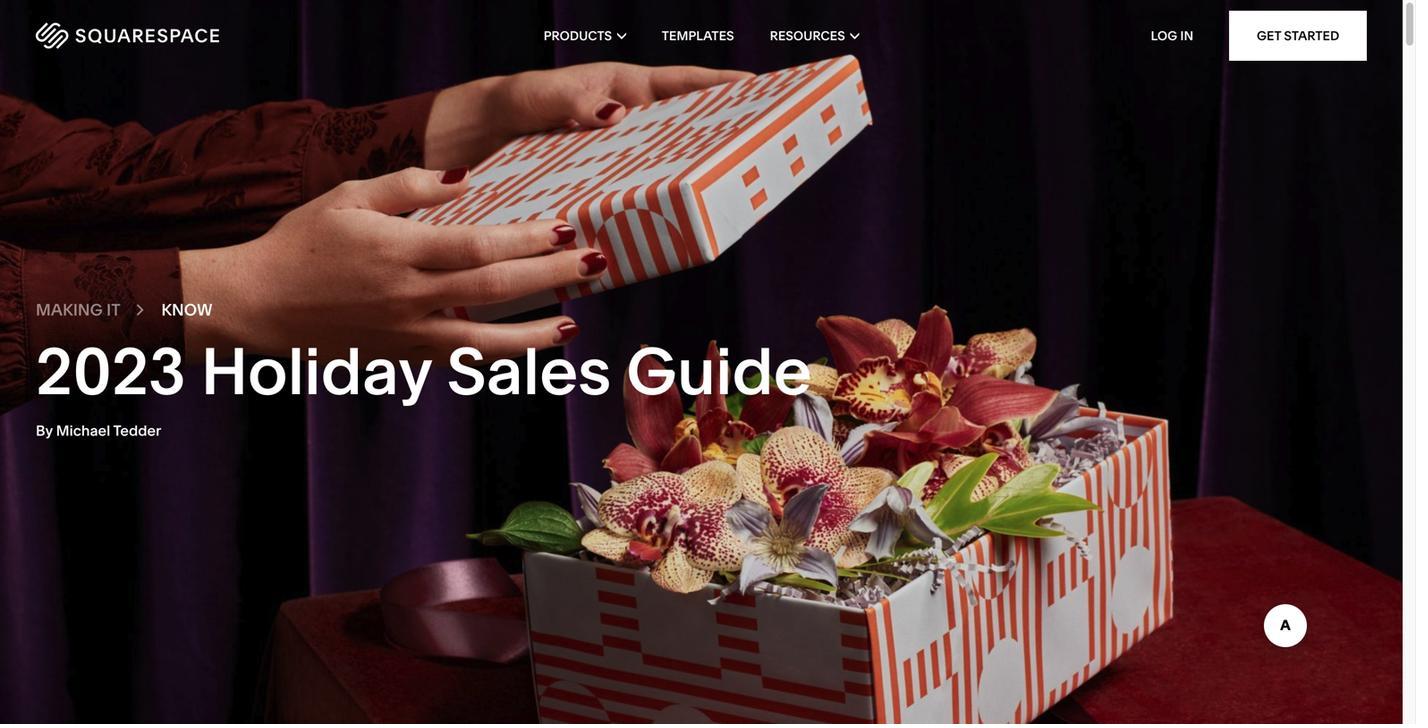 Task type: describe. For each thing, give the bounding box(es) containing it.
by
[[36, 422, 53, 440]]

making
[[36, 300, 103, 320]]

squarespace logo image
[[36, 22, 219, 49]]

2023 holiday sales guide
[[36, 332, 812, 411]]

making it link
[[36, 300, 121, 320]]

templates link
[[662, 0, 734, 72]]

templates
[[662, 28, 734, 43]]

sales
[[447, 332, 611, 411]]

get started link
[[1229, 11, 1367, 61]]

products
[[544, 28, 612, 43]]

by michael tedder
[[36, 422, 161, 440]]

get
[[1257, 28, 1281, 43]]

started
[[1284, 28, 1339, 43]]

get started
[[1257, 28, 1339, 43]]

know
[[161, 300, 212, 320]]



Task type: vqa. For each thing, say whether or not it's contained in the screenshot.
Products button
yes



Task type: locate. For each thing, give the bounding box(es) containing it.
resources button
[[770, 0, 859, 72]]

guide
[[626, 332, 812, 411]]

2023
[[36, 332, 186, 411]]

log             in
[[1151, 28, 1194, 43]]

squarespace logo link
[[36, 22, 302, 49]]

log
[[1151, 28, 1177, 43]]

log             in link
[[1151, 28, 1194, 43]]

resources
[[770, 28, 845, 43]]

know link
[[161, 300, 212, 320]]

michael
[[56, 422, 110, 440]]

tedder
[[113, 422, 161, 440]]

holiday
[[201, 332, 432, 411]]

in
[[1180, 28, 1194, 43]]

products button
[[544, 0, 626, 72]]

it
[[106, 300, 121, 320]]

making it
[[36, 300, 121, 320]]



